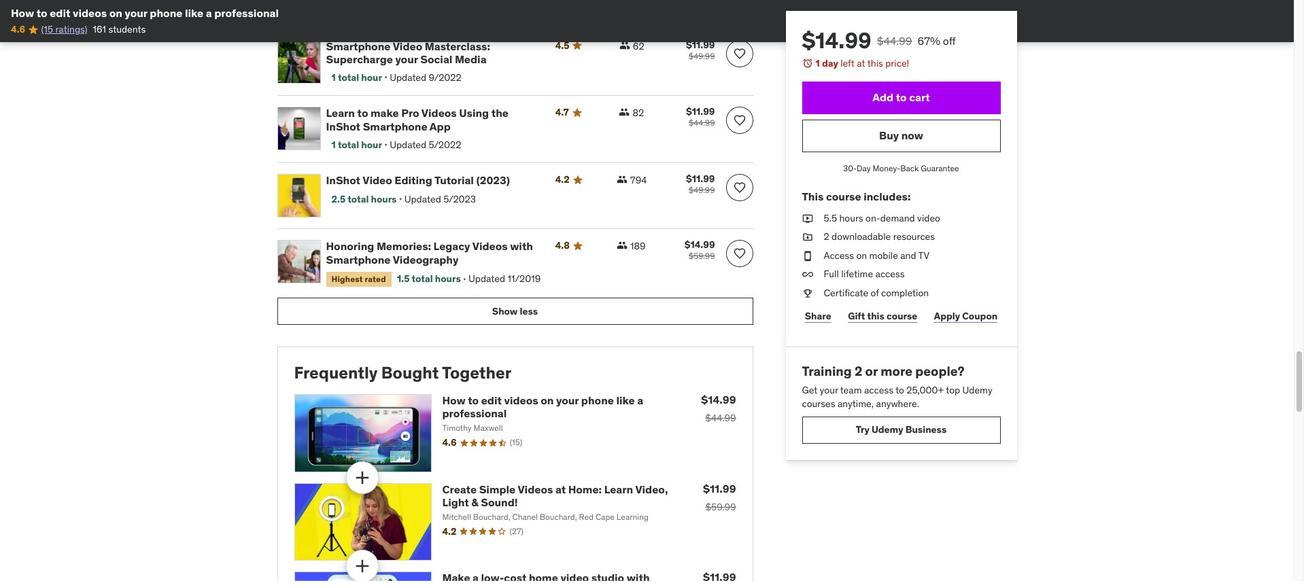 Task type: vqa. For each thing, say whether or not it's contained in the screenshot.
the topmost 959 reviews element
no



Task type: locate. For each thing, give the bounding box(es) containing it.
xsmall image
[[620, 40, 631, 51], [617, 240, 628, 251], [803, 268, 813, 282], [803, 287, 813, 300]]

show less button
[[277, 298, 754, 325]]

$11.99 right 794
[[687, 173, 715, 185]]

0 horizontal spatial professional
[[214, 6, 279, 20]]

0 vertical spatial like
[[185, 6, 204, 20]]

day
[[823, 57, 839, 69]]

1 vertical spatial at
[[556, 483, 566, 496]]

0 horizontal spatial videos
[[73, 6, 107, 20]]

1 vertical spatial access
[[865, 385, 894, 397]]

0 horizontal spatial 2
[[824, 231, 830, 243]]

home:
[[569, 483, 602, 496]]

videos inside how to edit videos on your phone like a professional timothy maxwell
[[505, 394, 539, 408]]

this
[[803, 190, 824, 204]]

share
[[805, 310, 832, 323]]

videos right 'pro'
[[422, 106, 457, 120]]

hours down editing
[[371, 193, 397, 205]]

ratings)
[[55, 23, 88, 36]]

money-
[[873, 163, 901, 173]]

1 horizontal spatial hours
[[435, 273, 461, 285]]

0 vertical spatial videos
[[73, 6, 107, 20]]

27 reviews element
[[510, 526, 524, 538]]

2 $11.99 $49.99 from the top
[[687, 173, 715, 196]]

try udemy business
[[856, 424, 947, 436]]

161
[[93, 23, 106, 36]]

4.6
[[11, 23, 25, 36], [443, 437, 457, 449]]

1 horizontal spatial bouchard,
[[540, 512, 577, 522]]

0 horizontal spatial at
[[556, 483, 566, 496]]

phone inside how to edit videos on your phone like a professional timothy maxwell
[[582, 394, 614, 408]]

show less
[[492, 305, 538, 318]]

0 horizontal spatial a
[[206, 6, 212, 20]]

0 horizontal spatial video
[[363, 174, 392, 187]]

1 total hour for smartphone video masterclass: supercharge your social media
[[332, 71, 382, 84]]

$11.99 $49.99 for smartphone video masterclass: supercharge your social media
[[687, 38, 715, 61]]

to left make
[[358, 106, 368, 120]]

4.6 down timothy
[[443, 437, 457, 449]]

1 vertical spatial 1 total hour
[[332, 139, 382, 151]]

2 1 total hour from the top
[[332, 139, 382, 151]]

edit inside how to edit videos on your phone like a professional timothy maxwell
[[482, 394, 502, 408]]

bought
[[382, 363, 439, 384]]

1 $11.99 $49.99 from the top
[[687, 38, 715, 61]]

0 vertical spatial $11.99 $49.99
[[687, 38, 715, 61]]

at
[[857, 57, 866, 69], [556, 483, 566, 496]]

a for how to edit videos on your phone like a professional
[[206, 6, 212, 20]]

1 vertical spatial $49.99
[[689, 185, 715, 196]]

wishlist image for the
[[733, 114, 747, 128]]

learn inside create simple videos at home: learn video, light & sound! mitchell bouchard, chanel bouchard, red cape learning
[[605, 483, 634, 496]]

bouchard, down sound!
[[473, 512, 511, 522]]

1 vertical spatial professional
[[443, 407, 507, 421]]

get
[[803, 385, 818, 397]]

1 vertical spatial edit
[[482, 394, 502, 408]]

coupon
[[963, 310, 998, 323]]

course down completion
[[887, 310, 918, 323]]

how to edit videos on your phone like a professional timothy maxwell
[[443, 394, 644, 434]]

this right gift
[[868, 310, 885, 323]]

$11.99
[[687, 38, 715, 51], [687, 106, 715, 118], [687, 173, 715, 185], [704, 482, 737, 496]]

1 horizontal spatial learn
[[605, 483, 634, 496]]

course up 5.5 at right top
[[827, 190, 862, 204]]

0 vertical spatial edit
[[50, 6, 70, 20]]

$11.99 $49.99 right 794
[[687, 173, 715, 196]]

updated 11/2019
[[469, 273, 541, 285]]

videos left with
[[473, 240, 508, 253]]

$14.99 for $14.99 $44.99
[[702, 393, 737, 407]]

1 vertical spatial 4.2
[[443, 526, 457, 538]]

0 vertical spatial 1 total hour
[[332, 71, 382, 84]]

1 horizontal spatial udemy
[[963, 385, 993, 397]]

1 vertical spatial hours
[[840, 212, 864, 224]]

hour down the supercharge
[[361, 71, 382, 84]]

videos for how to edit videos on your phone like a professional timothy maxwell
[[505, 394, 539, 408]]

access down mobile
[[876, 268, 905, 281]]

inshot left make
[[326, 120, 361, 133]]

0 horizontal spatial 4.2
[[443, 526, 457, 538]]

udemy right top
[[963, 385, 993, 397]]

$59.99 for $14.99
[[689, 251, 715, 262]]

alarm image
[[803, 58, 813, 69]]

1 inshot from the top
[[326, 120, 361, 133]]

total for inshot
[[348, 193, 369, 205]]

learning
[[617, 512, 649, 522]]

training 2 or more people? get your team access to 25,000+ top udemy courses anytime, anywhere.
[[803, 363, 993, 410]]

at left home:
[[556, 483, 566, 496]]

hours down "videography" on the top left
[[435, 273, 461, 285]]

1 1 total hour from the top
[[332, 71, 382, 84]]

includes:
[[864, 190, 911, 204]]

4.7
[[556, 106, 569, 119]]

smartphone
[[326, 39, 391, 53], [363, 120, 428, 133], [326, 253, 391, 266]]

at for home:
[[556, 483, 566, 496]]

2 $49.99 from the top
[[689, 185, 715, 196]]

to left cart
[[897, 90, 907, 104]]

updated for tutorial
[[405, 193, 441, 205]]

5/2022
[[429, 139, 462, 151]]

cape
[[596, 512, 615, 522]]

to inside how to edit videos on your phone like a professional timothy maxwell
[[468, 394, 479, 408]]

1 horizontal spatial how
[[443, 394, 466, 408]]

1 horizontal spatial at
[[857, 57, 866, 69]]

1 down the supercharge
[[332, 71, 336, 84]]

1 total hour down the supercharge
[[332, 71, 382, 84]]

at inside create simple videos at home: learn video, light & sound! mitchell bouchard, chanel bouchard, red cape learning
[[556, 483, 566, 496]]

$11.99 $49.99 for inshot video editing tutorial (2023)
[[687, 173, 715, 196]]

$59.99 inside $11.99 $59.99
[[706, 501, 737, 513]]

to up (15
[[37, 6, 47, 20]]

0 vertical spatial $59.99
[[689, 251, 715, 262]]

1 horizontal spatial videos
[[473, 240, 508, 253]]

1 vertical spatial inshot
[[326, 174, 361, 187]]

updated 5/2022
[[390, 139, 462, 151]]

1 vertical spatial videos
[[473, 240, 508, 253]]

to for learn to make pro videos using the inshot smartphone app
[[358, 106, 368, 120]]

$59.99 inside $14.99 $59.99
[[689, 251, 715, 262]]

1 horizontal spatial a
[[638, 394, 644, 408]]

total up 2.5
[[338, 139, 359, 151]]

udemy right try
[[872, 424, 904, 436]]

at for this
[[857, 57, 866, 69]]

2 vertical spatial smartphone
[[326, 253, 391, 266]]

$44.99 inside $14.99 $44.99
[[706, 412, 737, 425]]

wishlist image
[[733, 47, 747, 60], [733, 114, 747, 128], [733, 181, 747, 195], [733, 247, 747, 261]]

to for add to cart
[[897, 90, 907, 104]]

updated
[[390, 71, 427, 84], [390, 139, 427, 151], [405, 193, 441, 205], [469, 273, 506, 285]]

honoring
[[326, 240, 374, 253]]

0 vertical spatial hour
[[361, 71, 382, 84]]

1 for smartphone video masterclass: supercharge your social media
[[332, 71, 336, 84]]

videos inside "learn to make pro videos using the inshot smartphone app"
[[422, 106, 457, 120]]

1 vertical spatial how
[[443, 394, 466, 408]]

updated for pro
[[390, 139, 427, 151]]

like
[[185, 6, 204, 20], [617, 394, 635, 408]]

4.5
[[556, 39, 570, 51]]

$11.99 $49.99 right the 62 at top
[[687, 38, 715, 61]]

$11.99 right the 62 at top
[[687, 38, 715, 51]]

total right 2.5
[[348, 193, 369, 205]]

videos
[[73, 6, 107, 20], [505, 394, 539, 408]]

0 vertical spatial inshot
[[326, 120, 361, 133]]

1 hour from the top
[[361, 71, 382, 84]]

$49.99 up $14.99 $59.99
[[689, 185, 715, 196]]

wishlist image for media
[[733, 47, 747, 60]]

1 vertical spatial a
[[638, 394, 644, 408]]

a for how to edit videos on your phone like a professional timothy maxwell
[[638, 394, 644, 408]]

apply
[[935, 310, 961, 323]]

hour for to
[[361, 139, 382, 151]]

edit up maxwell
[[482, 394, 502, 408]]

xsmall image up share
[[803, 287, 813, 300]]

0 vertical spatial $14.99
[[803, 27, 872, 54]]

1 vertical spatial learn
[[605, 483, 634, 496]]

4.2 down mitchell
[[443, 526, 457, 538]]

1 horizontal spatial professional
[[443, 407, 507, 421]]

2 this from the top
[[868, 310, 885, 323]]

bouchard, down create simple videos at home: learn video, light & sound! link
[[540, 512, 577, 522]]

edit up '(15 ratings)'
[[50, 6, 70, 20]]

udemy
[[963, 385, 993, 397], [872, 424, 904, 436]]

0 vertical spatial a
[[206, 6, 212, 20]]

0 horizontal spatial edit
[[50, 6, 70, 20]]

xsmall image for full lifetime access
[[803, 268, 813, 282]]

1 horizontal spatial course
[[887, 310, 918, 323]]

honoring memories: legacy videos with smartphone videography link
[[326, 240, 539, 267]]

0 horizontal spatial phone
[[150, 6, 183, 20]]

1 vertical spatial 1
[[332, 71, 336, 84]]

4.2
[[556, 174, 570, 186], [443, 526, 457, 538]]

lifetime
[[842, 268, 874, 281]]

1 up 2.5
[[332, 139, 336, 151]]

a inside how to edit videos on your phone like a professional timothy maxwell
[[638, 394, 644, 408]]

video inside smartphone video masterclass: supercharge your social media
[[393, 39, 423, 53]]

supercharge
[[326, 52, 393, 66]]

highest
[[332, 274, 363, 284]]

video up 2.5 total hours
[[363, 174, 392, 187]]

1 for learn to make pro videos using the inshot smartphone app
[[332, 139, 336, 151]]

total down the supercharge
[[338, 71, 359, 84]]

82
[[633, 107, 644, 119]]

hour down make
[[361, 139, 382, 151]]

updated 5/2023
[[405, 193, 476, 205]]

1 horizontal spatial videos
[[505, 394, 539, 408]]

xsmall image for 189
[[617, 240, 628, 251]]

0 vertical spatial access
[[876, 268, 905, 281]]

0 horizontal spatial like
[[185, 6, 204, 20]]

updated up "show"
[[469, 273, 506, 285]]

0 vertical spatial how
[[11, 6, 34, 20]]

1 vertical spatial 2
[[855, 363, 863, 379]]

add
[[873, 90, 894, 104]]

4.2 up '4.8'
[[556, 174, 570, 186]]

mitchell
[[443, 512, 471, 522]]

$59.99
[[689, 251, 715, 262], [706, 501, 737, 513]]

0 horizontal spatial hours
[[371, 193, 397, 205]]

1 horizontal spatial 2
[[855, 363, 863, 379]]

1 vertical spatial hour
[[361, 139, 382, 151]]

updated down "learn to make pro videos using the inshot smartphone app"
[[390, 139, 427, 151]]

videos up the 161 on the left of page
[[73, 6, 107, 20]]

demand
[[881, 212, 916, 224]]

2 wishlist image from the top
[[733, 114, 747, 128]]

2 inshot from the top
[[326, 174, 361, 187]]

0 vertical spatial smartphone
[[326, 39, 391, 53]]

on for how to edit videos on your phone like a professional timothy maxwell
[[541, 394, 554, 408]]

updated down the inshot video editing tutorial (2023)
[[405, 193, 441, 205]]

0 horizontal spatial udemy
[[872, 424, 904, 436]]

$44.99 for $14.99 $44.99 67% off
[[878, 34, 913, 48]]

gift
[[849, 310, 866, 323]]

how for how to edit videos on your phone like a professional
[[11, 6, 34, 20]]

$11.99 for smartphone video masterclass: supercharge your social media
[[687, 38, 715, 51]]

0 vertical spatial 4.2
[[556, 174, 570, 186]]

on inside how to edit videos on your phone like a professional timothy maxwell
[[541, 394, 554, 408]]

video up updated 9/2022
[[393, 39, 423, 53]]

2 horizontal spatial on
[[857, 250, 868, 262]]

people?
[[916, 363, 965, 379]]

1 vertical spatial $44.99
[[689, 118, 715, 128]]

2 hour from the top
[[361, 139, 382, 151]]

how inside how to edit videos on your phone like a professional timothy maxwell
[[443, 394, 466, 408]]

1
[[816, 57, 820, 69], [332, 71, 336, 84], [332, 139, 336, 151]]

wishlist image for videography
[[733, 247, 747, 261]]

xsmall image left the 62 at top
[[620, 40, 631, 51]]

2 inside training 2 or more people? get your team access to 25,000+ top udemy courses anytime, anywhere.
[[855, 363, 863, 379]]

0 vertical spatial phone
[[150, 6, 183, 20]]

how
[[11, 6, 34, 20], [443, 394, 466, 408]]

$44.99 for $14.99 $44.99
[[706, 412, 737, 425]]

0 vertical spatial at
[[857, 57, 866, 69]]

updated down smartphone video masterclass: supercharge your social media
[[390, 71, 427, 84]]

$49.99 for smartphone video masterclass: supercharge your social media
[[689, 51, 715, 61]]

this course includes:
[[803, 190, 911, 204]]

1 right alarm 'icon'
[[816, 57, 820, 69]]

video for smartphone
[[393, 39, 423, 53]]

0 horizontal spatial learn
[[326, 106, 355, 120]]

0 vertical spatial videos
[[422, 106, 457, 120]]

1 vertical spatial 4.6
[[443, 437, 457, 449]]

2 vertical spatial on
[[541, 394, 554, 408]]

to inside training 2 or more people? get your team access to 25,000+ top udemy courses anytime, anywhere.
[[896, 385, 905, 397]]

hours for updated 11/2019
[[435, 273, 461, 285]]

0 vertical spatial 4.6
[[11, 23, 25, 36]]

5/2023
[[444, 193, 476, 205]]

editing
[[395, 174, 433, 187]]

day
[[857, 163, 871, 173]]

this left 'price!'
[[868, 57, 884, 69]]

your inside training 2 or more people? get your team access to 25,000+ top udemy courses anytime, anywhere.
[[820, 385, 839, 397]]

edit for how to edit videos on your phone like a professional timothy maxwell
[[482, 394, 502, 408]]

4 wishlist image from the top
[[733, 247, 747, 261]]

at right left
[[857, 57, 866, 69]]

1 $49.99 from the top
[[689, 51, 715, 61]]

0 horizontal spatial how
[[11, 6, 34, 20]]

1 vertical spatial $11.99 $49.99
[[687, 173, 715, 196]]

$14.99 for $14.99 $44.99 67% off
[[803, 27, 872, 54]]

$44.99
[[878, 34, 913, 48], [689, 118, 715, 128], [706, 412, 737, 425]]

$11.99 right 82
[[687, 106, 715, 118]]

xsmall image
[[619, 107, 630, 118], [617, 174, 628, 185], [803, 212, 813, 225], [803, 231, 813, 244], [803, 250, 813, 263]]

1 vertical spatial udemy
[[872, 424, 904, 436]]

0 horizontal spatial on
[[109, 6, 122, 20]]

$49.99 up $11.99 $44.99
[[689, 51, 715, 61]]

hour
[[361, 71, 382, 84], [361, 139, 382, 151]]

buy now
[[880, 129, 924, 142]]

hours right 5.5 at right top
[[840, 212, 864, 224]]

$11.99 for inshot video editing tutorial (2023)
[[687, 173, 715, 185]]

2 vertical spatial hours
[[435, 273, 461, 285]]

4.6 left (15
[[11, 23, 25, 36]]

2 horizontal spatial videos
[[518, 483, 553, 496]]

your inside smartphone video masterclass: supercharge your social media
[[396, 52, 418, 66]]

videos
[[422, 106, 457, 120], [473, 240, 508, 253], [518, 483, 553, 496]]

$44.99 inside $11.99 $44.99
[[689, 118, 715, 128]]

1 total hour down make
[[332, 139, 382, 151]]

1 vertical spatial this
[[868, 310, 885, 323]]

$44.99 for $11.99 $44.99
[[689, 118, 715, 128]]

$14.99 $44.99
[[702, 393, 737, 425]]

try udemy business link
[[803, 417, 1001, 444]]

1 horizontal spatial on
[[541, 394, 554, 408]]

learn up cape
[[605, 483, 634, 496]]

xsmall image left "full"
[[803, 268, 813, 282]]

0 vertical spatial 1
[[816, 57, 820, 69]]

4.6 for (15 ratings)
[[11, 23, 25, 36]]

$44.99 inside "$14.99 $44.99 67% off"
[[878, 34, 913, 48]]

your inside how to edit videos on your phone like a professional timothy maxwell
[[557, 394, 579, 408]]

1 horizontal spatial edit
[[482, 394, 502, 408]]

full lifetime access
[[824, 268, 905, 281]]

to inside add to cart button
[[897, 90, 907, 104]]

professional inside how to edit videos on your phone like a professional timothy maxwell
[[443, 407, 507, 421]]

2 vertical spatial $14.99
[[702, 393, 737, 407]]

2 vertical spatial $44.99
[[706, 412, 737, 425]]

videos up (15)
[[505, 394, 539, 408]]

(15)
[[510, 438, 523, 448]]

0 horizontal spatial videos
[[422, 106, 457, 120]]

on for how to edit videos on your phone like a professional
[[109, 6, 122, 20]]

of
[[871, 287, 880, 299]]

add to cart button
[[803, 81, 1001, 114]]

$59.99 for $11.99
[[706, 501, 737, 513]]

completion
[[882, 287, 930, 299]]

0 horizontal spatial course
[[827, 190, 862, 204]]

1 vertical spatial like
[[617, 394, 635, 408]]

0 horizontal spatial bouchard,
[[473, 512, 511, 522]]

learn left make
[[326, 106, 355, 120]]

create simple videos at home: learn video, light & sound! link
[[443, 483, 668, 509]]

to down together
[[468, 394, 479, 408]]

4.8
[[556, 240, 570, 252]]

0 vertical spatial udemy
[[963, 385, 993, 397]]

1 horizontal spatial like
[[617, 394, 635, 408]]

edit for how to edit videos on your phone like a professional
[[50, 6, 70, 20]]

inshot inside 'link'
[[326, 174, 361, 187]]

1 wishlist image from the top
[[733, 47, 747, 60]]

0 horizontal spatial 4.6
[[11, 23, 25, 36]]

xsmall image left 189
[[617, 240, 628, 251]]

mobile
[[870, 250, 899, 262]]

to up anywhere.
[[896, 385, 905, 397]]

30-day money-back guarantee
[[844, 163, 960, 173]]

1 vertical spatial video
[[363, 174, 392, 187]]

0 vertical spatial professional
[[214, 6, 279, 20]]

to inside "learn to make pro videos using the inshot smartphone app"
[[358, 106, 368, 120]]

access down or
[[865, 385, 894, 397]]

1 vertical spatial $59.99
[[706, 501, 737, 513]]

2 left or
[[855, 363, 863, 379]]

0 vertical spatial $44.99
[[878, 34, 913, 48]]

1 horizontal spatial 4.6
[[443, 437, 457, 449]]

1 vertical spatial videos
[[505, 394, 539, 408]]

1 vertical spatial smartphone
[[363, 120, 428, 133]]

xsmall image for access on mobile and tv
[[803, 250, 813, 263]]

inshot video editing tutorial (2023) link
[[326, 174, 539, 188]]

smartphone inside smartphone video masterclass: supercharge your social media
[[326, 39, 391, 53]]

certificate of completion
[[824, 287, 930, 299]]

udemy inside training 2 or more people? get your team access to 25,000+ top udemy courses anytime, anywhere.
[[963, 385, 993, 397]]

3 wishlist image from the top
[[733, 181, 747, 195]]

like inside how to edit videos on your phone like a professional timothy maxwell
[[617, 394, 635, 408]]

video inside 'link'
[[363, 174, 392, 187]]

0 vertical spatial $49.99
[[689, 51, 715, 61]]

videos up chanel
[[518, 483, 553, 496]]

189
[[631, 240, 646, 253]]

2 down 5.5 at right top
[[824, 231, 830, 243]]

inshot up 2.5
[[326, 174, 361, 187]]

0 vertical spatial this
[[868, 57, 884, 69]]

2 vertical spatial 1
[[332, 139, 336, 151]]

0 vertical spatial video
[[393, 39, 423, 53]]

more
[[881, 363, 913, 379]]



Task type: describe. For each thing, give the bounding box(es) containing it.
video
[[918, 212, 941, 224]]

(15
[[41, 23, 53, 36]]

1 this from the top
[[868, 57, 884, 69]]

create
[[443, 483, 477, 496]]

learn inside "learn to make pro videos using the inshot smartphone app"
[[326, 106, 355, 120]]

inshot video editing tutorial (2023)
[[326, 174, 510, 187]]

and
[[901, 250, 917, 262]]

media
[[455, 52, 487, 66]]

light
[[443, 496, 469, 509]]

2 bouchard, from the left
[[540, 512, 577, 522]]

phone for how to edit videos on your phone like a professional timothy maxwell
[[582, 394, 614, 408]]

$11.99 $44.99
[[687, 106, 715, 128]]

1.5 total hours
[[397, 273, 461, 285]]

11/2019
[[508, 273, 541, 285]]

back
[[901, 163, 920, 173]]

tutorial
[[435, 174, 474, 187]]

chanel
[[513, 512, 538, 522]]

certificate
[[824, 287, 869, 299]]

cart
[[910, 90, 931, 104]]

like for how to edit videos on your phone like a professional
[[185, 6, 204, 20]]

gift this course link
[[846, 303, 921, 330]]

total right 1.5
[[412, 273, 433, 285]]

left
[[841, 57, 855, 69]]

25,000+
[[907, 385, 945, 397]]

simple
[[479, 483, 516, 496]]

pro
[[402, 106, 420, 120]]

apply coupon button
[[932, 303, 1001, 330]]

to for how to edit videos on your phone like a professional timothy maxwell
[[468, 394, 479, 408]]

share button
[[803, 303, 835, 330]]

updated for supercharge
[[390, 71, 427, 84]]

highest rated
[[332, 274, 386, 284]]

masterclass:
[[425, 39, 491, 53]]

2 horizontal spatial hours
[[840, 212, 864, 224]]

with
[[510, 240, 533, 253]]

buy now button
[[803, 119, 1001, 152]]

frequently
[[294, 363, 378, 384]]

videos inside honoring memories: legacy videos with smartphone videography
[[473, 240, 508, 253]]

$11.99 $59.99
[[704, 482, 737, 513]]

learn to make pro videos using the inshot smartphone app
[[326, 106, 509, 133]]

$11.99 for learn to make pro videos using the inshot smartphone app
[[687, 106, 715, 118]]

professional for how to edit videos on your phone like a professional timothy maxwell
[[443, 407, 507, 421]]

smartphone inside honoring memories: legacy videos with smartphone videography
[[326, 253, 391, 266]]

xsmall image for 82
[[619, 107, 630, 118]]

xsmall image for 62
[[620, 40, 631, 51]]

&
[[472, 496, 479, 509]]

business
[[906, 424, 947, 436]]

hour for video
[[361, 71, 382, 84]]

access inside training 2 or more people? get your team access to 25,000+ top udemy courses anytime, anywhere.
[[865, 385, 894, 397]]

buy
[[880, 129, 900, 142]]

1 vertical spatial course
[[887, 310, 918, 323]]

hours for updated 5/2023
[[371, 193, 397, 205]]

apply coupon
[[935, 310, 998, 323]]

professional for how to edit videos on your phone like a professional
[[214, 6, 279, 20]]

students
[[108, 23, 146, 36]]

video for inshot
[[363, 174, 392, 187]]

2 downloadable resources
[[824, 231, 936, 243]]

videography
[[393, 253, 459, 266]]

4.6 for (15)
[[443, 437, 457, 449]]

frequently bought together
[[294, 363, 512, 384]]

how to edit videos on your phone like a professional
[[11, 6, 279, 20]]

1 horizontal spatial 4.2
[[556, 174, 570, 186]]

videos for how to edit videos on your phone like a professional
[[73, 6, 107, 20]]

xsmall image for certificate of completion
[[803, 287, 813, 300]]

gift this course
[[849, 310, 918, 323]]

or
[[866, 363, 878, 379]]

courses
[[803, 398, 836, 410]]

1 day left at this price!
[[816, 57, 910, 69]]

updated 9/2022
[[390, 71, 462, 84]]

1.5
[[397, 273, 410, 285]]

training
[[803, 363, 852, 379]]

1 bouchard, from the left
[[473, 512, 511, 522]]

app
[[430, 120, 451, 133]]

794
[[631, 174, 647, 187]]

smartphone video masterclass: supercharge your social media
[[326, 39, 491, 66]]

5.5
[[824, 212, 838, 224]]

inshot inside "learn to make pro videos using the inshot smartphone app"
[[326, 120, 361, 133]]

smartphone video masterclass: supercharge your social media link
[[326, 39, 539, 66]]

smartphone inside "learn to make pro videos using the inshot smartphone app"
[[363, 120, 428, 133]]

30-
[[844, 163, 857, 173]]

xsmall image for 794
[[617, 174, 628, 185]]

1 vertical spatial on
[[857, 250, 868, 262]]

67%
[[918, 34, 941, 48]]

1 total hour for learn to make pro videos using the inshot smartphone app
[[332, 139, 382, 151]]

$49.99 for inshot video editing tutorial (2023)
[[689, 185, 715, 196]]

video,
[[636, 483, 668, 496]]

create simple videos at home: learn video, light & sound! mitchell bouchard, chanel bouchard, red cape learning
[[443, 483, 668, 522]]

full
[[824, 268, 840, 281]]

maxwell
[[474, 423, 503, 434]]

the
[[492, 106, 509, 120]]

0 vertical spatial course
[[827, 190, 862, 204]]

xsmall image for 5.5 hours on-demand video
[[803, 212, 813, 225]]

total for learn
[[338, 139, 359, 151]]

62
[[633, 40, 645, 52]]

add to cart
[[873, 90, 931, 104]]

anywhere.
[[877, 398, 920, 410]]

videos inside create simple videos at home: learn video, light & sound! mitchell bouchard, chanel bouchard, red cape learning
[[518, 483, 553, 496]]

price!
[[886, 57, 910, 69]]

$11.99 right video,
[[704, 482, 737, 496]]

xsmall image for 2 downloadable resources
[[803, 231, 813, 244]]

$14.99 $59.99
[[685, 239, 715, 262]]

2.5
[[332, 193, 346, 205]]

sound!
[[481, 496, 518, 509]]

now
[[902, 129, 924, 142]]

like for how to edit videos on your phone like a professional timothy maxwell
[[617, 394, 635, 408]]

to for how to edit videos on your phone like a professional
[[37, 6, 47, 20]]

top
[[947, 385, 961, 397]]

0 vertical spatial 2
[[824, 231, 830, 243]]

15 reviews element
[[510, 438, 523, 449]]

resources
[[894, 231, 936, 243]]

how to edit videos on your phone like a professional link
[[443, 394, 644, 421]]

$14.99 for $14.99 $59.99
[[685, 239, 715, 251]]

together
[[442, 363, 512, 384]]

legacy
[[434, 240, 470, 253]]

total for smartphone
[[338, 71, 359, 84]]

phone for how to edit videos on your phone like a professional
[[150, 6, 183, 20]]

how for how to edit videos on your phone like a professional timothy maxwell
[[443, 394, 466, 408]]

161 students
[[93, 23, 146, 36]]

access on mobile and tv
[[824, 250, 930, 262]]

anytime,
[[838, 398, 874, 410]]

on-
[[866, 212, 881, 224]]

using
[[459, 106, 489, 120]]



